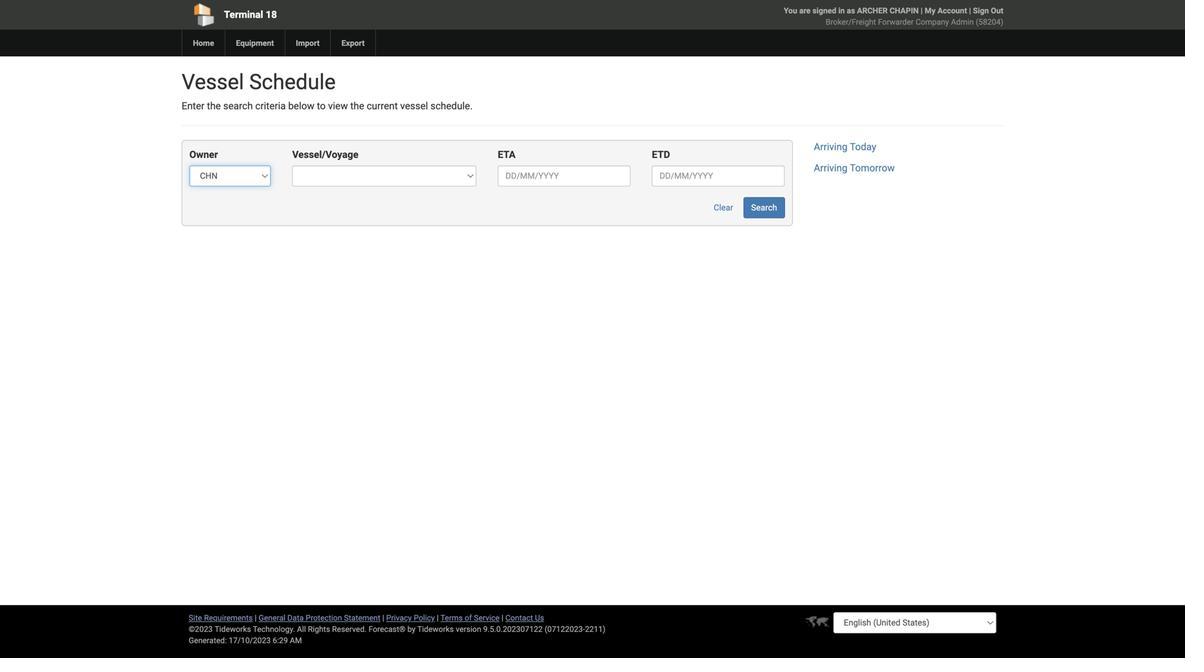Task type: vqa. For each thing, say whether or not it's contained in the screenshot.
the right the the
yes



Task type: locate. For each thing, give the bounding box(es) containing it.
arriving up arriving tomorrow
[[814, 141, 848, 153]]

arriving tomorrow
[[814, 162, 895, 174]]

clear
[[714, 203, 733, 213]]

site requirements link
[[189, 613, 253, 623]]

out
[[991, 6, 1004, 15]]

1 arriving from the top
[[814, 141, 848, 153]]

us
[[535, 613, 544, 623]]

0 horizontal spatial the
[[207, 100, 221, 112]]

to
[[317, 100, 326, 112]]

search
[[223, 100, 253, 112]]

export
[[342, 38, 365, 48]]

schedule
[[249, 69, 336, 95]]

terms
[[441, 613, 463, 623]]

my account link
[[925, 6, 967, 15]]

9.5.0.202307122
[[483, 625, 543, 634]]

in
[[838, 6, 845, 15]]

sign out link
[[973, 6, 1004, 15]]

export link
[[330, 30, 375, 56]]

the right enter
[[207, 100, 221, 112]]

1 horizontal spatial the
[[350, 100, 364, 112]]

search button
[[744, 197, 785, 218]]

arriving
[[814, 141, 848, 153], [814, 162, 848, 174]]

arriving tomorrow link
[[814, 162, 895, 174]]

search
[[751, 203, 777, 213]]

the right view
[[350, 100, 364, 112]]

my
[[925, 6, 936, 15]]

17/10/2023
[[229, 636, 271, 645]]

account
[[938, 6, 967, 15]]

reserved.
[[332, 625, 367, 634]]

view
[[328, 100, 348, 112]]

service
[[474, 613, 500, 623]]

arriving today link
[[814, 141, 877, 153]]

admin
[[951, 17, 974, 26]]

ETA text field
[[498, 165, 631, 187]]

equipment
[[236, 38, 274, 48]]

tideworks
[[417, 625, 454, 634]]

generated:
[[189, 636, 227, 645]]

forecast®
[[369, 625, 406, 634]]

protection
[[306, 613, 342, 623]]

are
[[799, 6, 811, 15]]

terminal 18 link
[[182, 0, 512, 30]]

home
[[193, 38, 214, 48]]

arriving down arriving today
[[814, 162, 848, 174]]

| left my
[[921, 6, 923, 15]]

import
[[296, 38, 320, 48]]

clear button
[[706, 197, 741, 218]]

all
[[297, 625, 306, 634]]

2 arriving from the top
[[814, 162, 848, 174]]

1 vertical spatial arriving
[[814, 162, 848, 174]]

forwarder
[[878, 17, 914, 26]]

|
[[921, 6, 923, 15], [969, 6, 971, 15], [255, 613, 257, 623], [382, 613, 384, 623], [437, 613, 439, 623], [502, 613, 504, 623]]

chapin
[[890, 6, 919, 15]]

vessel schedule enter the search criteria below to view the current vessel schedule.
[[182, 69, 473, 112]]

contact us link
[[505, 613, 544, 623]]

vessel
[[400, 100, 428, 112]]

enter
[[182, 100, 205, 112]]

as
[[847, 6, 855, 15]]

0 vertical spatial arriving
[[814, 141, 848, 153]]

broker/freight
[[826, 17, 876, 26]]

2211)
[[585, 625, 606, 634]]

import link
[[285, 30, 330, 56]]

the
[[207, 100, 221, 112], [350, 100, 364, 112]]

| up 9.5.0.202307122
[[502, 613, 504, 623]]



Task type: describe. For each thing, give the bounding box(es) containing it.
site requirements | general data protection statement | privacy policy | terms of service | contact us ©2023 tideworks technology. all rights reserved. forecast® by tideworks version 9.5.0.202307122 (07122023-2211) generated: 17/10/2023 6:29 am
[[189, 613, 606, 645]]

| left sign
[[969, 6, 971, 15]]

vessel
[[182, 69, 244, 95]]

(58204)
[[976, 17, 1004, 26]]

ETD text field
[[652, 165, 785, 187]]

rights
[[308, 625, 330, 634]]

18
[[266, 9, 277, 20]]

arriving today
[[814, 141, 877, 153]]

©2023 tideworks
[[189, 625, 251, 634]]

vessel/voyage
[[292, 149, 359, 160]]

arriving for arriving today
[[814, 141, 848, 153]]

schedule.
[[431, 100, 473, 112]]

by
[[407, 625, 416, 634]]

privacy
[[386, 613, 412, 623]]

criteria
[[255, 100, 286, 112]]

equipment link
[[225, 30, 285, 56]]

terminal 18
[[224, 9, 277, 20]]

general data protection statement link
[[259, 613, 380, 623]]

1 the from the left
[[207, 100, 221, 112]]

| up forecast®
[[382, 613, 384, 623]]

privacy policy link
[[386, 613, 435, 623]]

terminal
[[224, 9, 263, 20]]

site
[[189, 613, 202, 623]]

statement
[[344, 613, 380, 623]]

you are signed in as archer chapin | my account | sign out broker/freight forwarder company admin (58204)
[[784, 6, 1004, 26]]

general
[[259, 613, 285, 623]]

contact
[[505, 613, 533, 623]]

current
[[367, 100, 398, 112]]

sign
[[973, 6, 989, 15]]

data
[[287, 613, 304, 623]]

archer
[[857, 6, 888, 15]]

arriving for arriving tomorrow
[[814, 162, 848, 174]]

terms of service link
[[441, 613, 500, 623]]

signed
[[813, 6, 836, 15]]

2 the from the left
[[350, 100, 364, 112]]

(07122023-
[[545, 625, 585, 634]]

you
[[784, 6, 797, 15]]

6:29
[[273, 636, 288, 645]]

am
[[290, 636, 302, 645]]

| left general
[[255, 613, 257, 623]]

requirements
[[204, 613, 253, 623]]

etd
[[652, 149, 670, 160]]

version
[[456, 625, 481, 634]]

tomorrow
[[850, 162, 895, 174]]

of
[[465, 613, 472, 623]]

owner
[[189, 149, 218, 160]]

technology.
[[253, 625, 295, 634]]

company
[[916, 17, 949, 26]]

below
[[288, 100, 314, 112]]

eta
[[498, 149, 516, 160]]

policy
[[414, 613, 435, 623]]

| up tideworks
[[437, 613, 439, 623]]

today
[[850, 141, 877, 153]]

home link
[[182, 30, 225, 56]]



